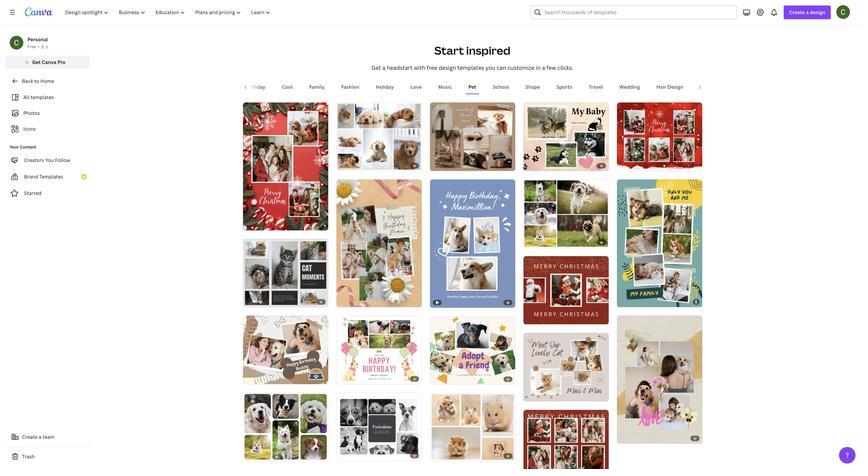 Task type: locate. For each thing, give the bounding box(es) containing it.
create inside dropdown button
[[790, 9, 805, 15]]

0 horizontal spatial red festive merry christmas holiday photo collage image
[[243, 102, 328, 230]]

cute dog adoption photo collage image
[[430, 316, 515, 384]]

get canva pro
[[32, 59, 65, 65]]

2 festive red merry christmas photo collage image from the top
[[524, 410, 609, 469]]

shaped
[[715, 84, 732, 90]]

all templates link
[[10, 91, 85, 104]]

a
[[806, 9, 809, 15], [382, 64, 386, 72], [542, 64, 545, 72], [39, 434, 41, 440]]

team
[[42, 434, 54, 440]]

templates
[[458, 64, 484, 72], [31, 94, 54, 100]]

soft brown cute happy birthday pet photo collage (portrait) image
[[336, 179, 422, 307]]

pro
[[57, 59, 65, 65]]

top level navigation element
[[61, 6, 276, 19]]

warm dog pet photo collage image
[[524, 103, 609, 171]]

a inside the create a team button
[[39, 434, 41, 440]]

0 vertical spatial design
[[810, 9, 826, 15]]

starred
[[24, 190, 41, 196]]

a for team
[[39, 434, 41, 440]]

wedding button
[[617, 81, 643, 94]]

get for get a headstart with free design templates you can customize in a few clicks.
[[372, 64, 381, 72]]

hair design button
[[654, 81, 686, 94]]

holiday button
[[373, 81, 397, 94]]

all
[[23, 94, 29, 100]]

$
[[695, 299, 698, 304]]

a inside create a design dropdown button
[[806, 9, 809, 15]]

1
[[46, 44, 48, 50]]

get up holiday
[[372, 64, 381, 72]]

1 red festive merry christmas holiday photo collage image from the left
[[243, 102, 328, 230]]

colorful cute dog photo collage image
[[524, 179, 609, 248]]

1 horizontal spatial templates
[[458, 64, 484, 72]]

get inside button
[[32, 59, 41, 65]]

your content
[[10, 144, 36, 150]]

to
[[34, 78, 39, 84]]

back to home link
[[6, 74, 89, 88]]

1 vertical spatial create
[[22, 434, 37, 440]]

get left the canva at top
[[32, 59, 41, 65]]

holiday
[[376, 84, 394, 90]]

family
[[309, 84, 325, 90]]

red festive merry christmas holiday photo collage image
[[243, 102, 328, 230], [617, 103, 702, 171]]

canva
[[42, 59, 56, 65]]

birthday button
[[242, 81, 268, 94]]

design right free
[[439, 64, 456, 72]]

templates
[[39, 173, 63, 180]]

a for design
[[806, 9, 809, 15]]

love
[[411, 84, 422, 90]]

pet button
[[466, 81, 479, 94]]

0 horizontal spatial get
[[32, 59, 41, 65]]

heart-shaped button
[[697, 81, 735, 94]]

0 vertical spatial create
[[790, 9, 805, 15]]

1 vertical spatial festive red merry christmas photo collage image
[[524, 410, 609, 469]]

2 red festive merry christmas holiday photo collage image from the left
[[617, 103, 702, 171]]

1 horizontal spatial get
[[372, 64, 381, 72]]

1 horizontal spatial red festive merry christmas holiday photo collage image
[[617, 103, 702, 171]]

headstart
[[387, 64, 413, 72]]

1 horizontal spatial design
[[810, 9, 826, 15]]

shape button
[[523, 81, 543, 94]]

design left "christina overa" image
[[810, 9, 826, 15]]

you
[[45, 157, 54, 163]]

customize
[[508, 64, 535, 72]]

back
[[22, 78, 33, 84]]

festive red merry christmas photo collage image
[[524, 256, 609, 324], [524, 410, 609, 469]]

templates right all
[[31, 94, 54, 100]]

free
[[427, 64, 437, 72]]

design
[[810, 9, 826, 15], [439, 64, 456, 72]]

wedding
[[620, 84, 640, 90]]

0 vertical spatial templates
[[458, 64, 484, 72]]

design inside dropdown button
[[810, 9, 826, 15]]

None search field
[[531, 6, 737, 19]]

green and yellow aesthetic modern pet photo collage image
[[617, 179, 702, 307]]

free
[[28, 44, 36, 50]]

cool
[[282, 84, 293, 90]]

1 vertical spatial templates
[[31, 94, 54, 100]]

cute dog portraits photo collage image
[[243, 393, 328, 461]]

simple black and white monochromatic photo collage of pets image
[[336, 393, 422, 461]]

red festive merry christmas holiday photo collage image for green and yellow aesthetic modern pet photo collage
[[617, 103, 702, 171]]

get
[[32, 59, 41, 65], [372, 64, 381, 72]]

create
[[790, 9, 805, 15], [22, 434, 37, 440]]

create for create a team
[[22, 434, 37, 440]]

christina overa image
[[837, 5, 850, 19]]

0 vertical spatial festive red merry christmas photo collage image
[[524, 256, 609, 324]]

travel
[[589, 84, 603, 90]]

travel button
[[586, 81, 606, 94]]

1 horizontal spatial create
[[790, 9, 805, 15]]

create inside button
[[22, 434, 37, 440]]

hair design
[[657, 84, 684, 90]]

can
[[497, 64, 506, 72]]

0 horizontal spatial create
[[22, 434, 37, 440]]

0 horizontal spatial design
[[439, 64, 456, 72]]

heart-shaped
[[700, 84, 732, 90]]

hair
[[657, 84, 667, 90]]

you
[[486, 64, 495, 72]]

brown ripped paper cute dog bones hbd photo collage image
[[243, 316, 328, 384]]

cool button
[[279, 81, 296, 94]]

photos link
[[10, 107, 85, 120]]

fashion button
[[339, 81, 362, 94]]

templates down start inspired at the right top of the page
[[458, 64, 484, 72]]

starred link
[[6, 186, 89, 200]]



Task type: vqa. For each thing, say whether or not it's contained in the screenshot.
a related to team
yes



Task type: describe. For each thing, give the bounding box(es) containing it.
content
[[20, 144, 36, 150]]

creators you follow link
[[6, 153, 89, 167]]

in
[[536, 64, 541, 72]]

1 vertical spatial design
[[439, 64, 456, 72]]

school
[[493, 84, 509, 90]]

start inspired
[[435, 43, 511, 58]]

home
[[40, 78, 54, 84]]

sports
[[557, 84, 572, 90]]

get a headstart with free design templates you can customize in a few clicks.
[[372, 64, 574, 72]]

music button
[[436, 81, 455, 94]]

all templates
[[23, 94, 54, 100]]

pale yellow and pink hbd photo collage for pet image
[[336, 316, 422, 384]]

clicks.
[[558, 64, 574, 72]]

heart-
[[700, 84, 715, 90]]

inspired
[[466, 43, 511, 58]]

cute beige hamster pet photo collage image
[[430, 393, 515, 461]]

brand templates link
[[6, 170, 89, 184]]

create a design
[[790, 9, 826, 15]]

create a design button
[[784, 6, 831, 19]]

free •
[[28, 44, 39, 50]]

0 horizontal spatial templates
[[31, 94, 54, 100]]

create a team button
[[6, 430, 89, 444]]

beige cute dogs puppies photo collage image
[[336, 103, 422, 171]]

brown gold aesthetic creativity mood boards photo collage image
[[430, 103, 515, 171]]

create for create a design
[[790, 9, 805, 15]]

school button
[[490, 81, 512, 94]]

get for get canva pro
[[32, 59, 41, 65]]

birthday
[[245, 84, 266, 90]]

get canva pro button
[[6, 56, 89, 69]]

shape
[[526, 84, 540, 90]]

•
[[38, 44, 39, 50]]

icons link
[[10, 122, 85, 135]]

grey cute pet photo collage image
[[524, 333, 609, 401]]

fashion
[[341, 84, 359, 90]]

red festive merry christmas holiday photo collage image for grey minimalist cat moments photo collage
[[243, 102, 328, 230]]

few
[[547, 64, 556, 72]]

creators
[[24, 157, 44, 163]]

creators you follow
[[24, 157, 70, 163]]

grey minimalist cat moments photo collage image
[[243, 239, 328, 307]]

trash link
[[6, 450, 89, 464]]

1 festive red merry christmas photo collage image from the top
[[524, 256, 609, 324]]

trash
[[22, 453, 35, 460]]

personal
[[28, 36, 48, 43]]

a for headstart
[[382, 64, 386, 72]]

with
[[414, 64, 425, 72]]

follow
[[55, 157, 70, 163]]

love button
[[408, 81, 425, 94]]

brand templates
[[24, 173, 63, 180]]

family button
[[307, 81, 328, 94]]

pet
[[469, 84, 476, 90]]

Search search field
[[545, 6, 733, 19]]

design
[[668, 84, 684, 90]]

sports button
[[554, 81, 575, 94]]

photos
[[23, 110, 40, 116]]

icons
[[23, 126, 36, 132]]

music
[[438, 84, 452, 90]]

beige minimalist aesthetics pet photo collage image
[[617, 316, 702, 444]]

start
[[435, 43, 464, 58]]

your
[[10, 144, 19, 150]]

create a team
[[22, 434, 54, 440]]

back to home
[[22, 78, 54, 84]]

brand
[[24, 173, 38, 180]]



